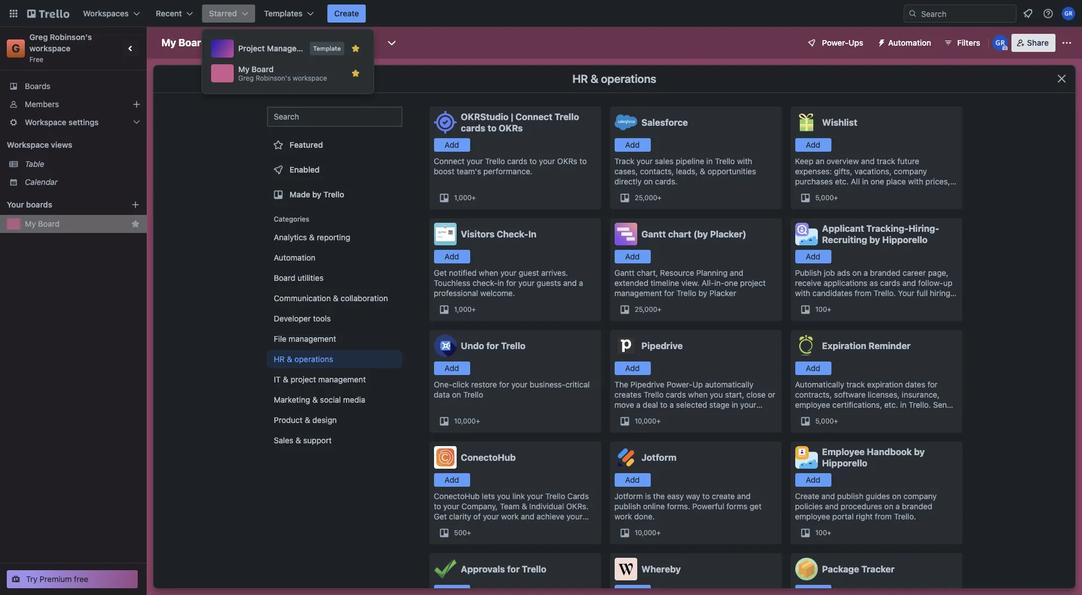 Task type: vqa. For each thing, say whether or not it's contained in the screenshot.
'Add' related to Pipedrive
yes



Task type: locate. For each thing, give the bounding box(es) containing it.
trello down enabled link
[[323, 190, 344, 199]]

2 get from the top
[[434, 512, 447, 522]]

to up 'powerful'
[[703, 492, 710, 501]]

in-
[[715, 278, 725, 288]]

add board image
[[131, 200, 140, 209]]

1 vertical spatial pipeline
[[795, 299, 824, 308]]

1 horizontal spatial robinson's
[[256, 74, 291, 82]]

trello right undo
[[501, 341, 526, 351]]

easy
[[667, 492, 684, 501]]

0 horizontal spatial work
[[501, 512, 519, 522]]

marketing & social media
[[274, 395, 365, 405]]

0 horizontal spatial okrs
[[499, 123, 523, 133]]

0 vertical spatial sales
[[655, 156, 674, 166]]

0 vertical spatial pipeline
[[676, 156, 704, 166]]

starred icon image
[[351, 44, 360, 53], [351, 69, 360, 78], [131, 220, 140, 229]]

workspace for workspace settings
[[25, 117, 66, 127]]

data
[[434, 390, 450, 400]]

1 vertical spatial 100 +
[[816, 529, 832, 538]]

add for undo for trello
[[445, 364, 459, 373]]

expenses:
[[795, 167, 832, 176]]

greg robinson (gregrobinson96) image right open information menu image
[[1062, 7, 1076, 20]]

company right guides
[[904, 492, 937, 501]]

add button for okrstudio | connect trello cards to okrs
[[434, 138, 470, 152]]

25,000 down extended
[[635, 305, 658, 314]]

trello inside "made by trello" link
[[323, 190, 344, 199]]

hr & operations inside 'link'
[[274, 355, 333, 364]]

+ for applicant tracking-hiring- recruiting by hipporello
[[827, 305, 832, 314]]

board inside my board button
[[38, 219, 60, 229]]

1 vertical spatial 5,000
[[816, 417, 834, 426]]

by down all-
[[699, 289, 708, 298]]

for right undo
[[486, 341, 499, 351]]

trello. right right
[[894, 512, 916, 522]]

trello.
[[874, 289, 896, 298], [894, 512, 916, 522]]

publish
[[837, 492, 864, 501], [615, 502, 641, 512]]

publish up procedures
[[837, 492, 864, 501]]

cards up selected
[[666, 390, 686, 400]]

trello. inside the publish job ads on a branded career page, receive applications as cards and follow-up with candidates from trello. your full hiring pipeline
[[874, 289, 896, 298]]

add button up publish on the right of the page
[[795, 250, 831, 264]]

create up policies
[[795, 492, 820, 501]]

gantt chart (by placker)
[[642, 229, 747, 239]]

add button up the
[[615, 362, 651, 375]]

1 horizontal spatial okrs
[[557, 156, 578, 166]]

add for pipedrive
[[625, 364, 640, 373]]

0 horizontal spatial pipeline
[[676, 156, 704, 166]]

1 vertical spatial hr & operations
[[274, 355, 333, 364]]

to up performance.
[[530, 156, 537, 166]]

1 vertical spatial connect
[[434, 156, 465, 166]]

you up team
[[497, 492, 510, 501]]

by right handbook on the right of the page
[[914, 447, 925, 457]]

get notified when your guest arrives. touchless check-in for your guests and a professional welcome.
[[434, 268, 583, 298]]

1 vertical spatial robinson's
[[256, 74, 291, 82]]

1 5,000 + from the top
[[816, 194, 838, 202]]

1 vertical spatial greg
[[238, 74, 254, 82]]

boards
[[26, 200, 52, 209]]

a right guests
[[579, 278, 583, 288]]

stage
[[710, 400, 730, 410]]

starred icon image right template
[[351, 44, 360, 53]]

& for analytics & reporting link
[[309, 233, 314, 242]]

add button for conectohub
[[434, 474, 470, 487]]

1 horizontal spatial project
[[740, 278, 766, 288]]

2 1,000 from the top
[[454, 305, 472, 314]]

jotform up the on the bottom right of the page
[[642, 453, 677, 463]]

2 25,000 + from the top
[[635, 305, 662, 314]]

publish inside jotform is the easy way to create and publish online forms. powerful forms get work done.
[[615, 502, 641, 512]]

okrs for to
[[499, 123, 523, 133]]

okrs inside "connect your trello cards to your okrs to boost team's performance."
[[557, 156, 578, 166]]

add button up track
[[615, 138, 651, 152]]

conectohub inside "conectohub lets you link your trello cards to your company, team & individual okrs. get clarity of your work and achieve your goals"
[[434, 492, 480, 501]]

search image
[[908, 9, 918, 18]]

0 vertical spatial gantt
[[642, 229, 666, 239]]

conectohub up lets
[[461, 453, 516, 463]]

my board down boards at the top left of the page
[[25, 219, 60, 229]]

get up goals
[[434, 512, 447, 522]]

guests
[[537, 278, 561, 288]]

prices,
[[926, 177, 950, 186]]

0 vertical spatial 25,000 +
[[635, 194, 662, 202]]

approvals for trello
[[461, 565, 547, 575]]

0 vertical spatial one
[[871, 177, 884, 186]]

forms
[[727, 502, 748, 512]]

trello up 'opportunities'
[[715, 156, 735, 166]]

1 horizontal spatial greg
[[238, 74, 254, 82]]

one up the placker
[[725, 278, 738, 288]]

+ for salesforce
[[658, 194, 662, 202]]

1 5,000 from the top
[[816, 194, 834, 202]]

trello inside the pipedrive power-up automatically creates trello cards when you start, close or move a deal to a selected stage in your sales pipeline.
[[644, 390, 664, 400]]

0 vertical spatial power-
[[822, 38, 849, 47]]

trello inside okrstudio | connect trello cards to okrs
[[555, 112, 579, 122]]

click
[[453, 380, 469, 390]]

management down the hr & operations 'link'
[[318, 375, 366, 385]]

workspace visible
[[256, 38, 324, 47]]

power- left sm image
[[822, 38, 849, 47]]

add for expiration reminder
[[806, 364, 821, 373]]

2 100 from the top
[[816, 529, 827, 538]]

100 + for applicant tracking-hiring- recruiting by hipporello
[[816, 305, 832, 314]]

board down boards at the top left of the page
[[38, 219, 60, 229]]

package
[[822, 565, 860, 575]]

placker
[[710, 289, 737, 298]]

when inside the pipedrive power-up automatically creates trello cards when you start, close or move a deal to a selected stage in your sales pipeline.
[[688, 390, 708, 400]]

0 horizontal spatial hipporello
[[822, 458, 868, 469]]

switch to… image
[[8, 8, 19, 19]]

employee
[[795, 512, 831, 522]]

trello inside "connect your trello cards to your okrs to boost team's performance."
[[485, 156, 505, 166]]

+ for wishlist
[[834, 194, 838, 202]]

g link
[[7, 40, 25, 58]]

open information menu image
[[1043, 8, 1054, 19]]

1 horizontal spatial your
[[898, 289, 915, 298]]

cards right as
[[880, 278, 901, 288]]

sales & support
[[274, 436, 331, 445]]

add button for employee handbook by hipporello
[[795, 474, 831, 487]]

0 vertical spatial when
[[479, 268, 498, 278]]

10,000 + down done.
[[635, 529, 661, 538]]

workspace up 'free'
[[29, 43, 71, 53]]

media
[[343, 395, 365, 405]]

+ for pipedrive
[[657, 417, 661, 426]]

company down future
[[894, 167, 927, 176]]

for inside 'get notified when your guest arrives. touchless check-in for your guests and a professional welcome.'
[[506, 278, 516, 288]]

0 vertical spatial management
[[615, 289, 662, 298]]

automation up board utilities
[[274, 253, 315, 263]]

board utilities link
[[267, 269, 402, 287]]

create for create
[[334, 8, 359, 18]]

1 vertical spatial get
[[434, 512, 447, 522]]

project
[[238, 43, 265, 53]]

25,000 for gantt chart (by placker)
[[635, 305, 658, 314]]

10,000 down click
[[454, 417, 476, 426]]

0 horizontal spatial branded
[[870, 268, 901, 278]]

add button up policies
[[795, 474, 831, 487]]

create inside button
[[334, 8, 359, 18]]

on down click
[[452, 390, 461, 400]]

1 get from the top
[[434, 268, 447, 278]]

trello. inside create and publish guides on company policies and procedures on a branded employee portal right from trello.
[[894, 512, 916, 522]]

cards
[[461, 123, 486, 133], [507, 156, 528, 166], [880, 278, 901, 288], [666, 390, 686, 400]]

1 vertical spatial 25,000
[[635, 305, 658, 314]]

0 horizontal spatial one
[[725, 278, 738, 288]]

0 vertical spatial project
[[740, 278, 766, 288]]

trello right |
[[555, 112, 579, 122]]

0 horizontal spatial create
[[334, 8, 359, 18]]

your left business-
[[512, 380, 528, 390]]

0 vertical spatial 1,000
[[454, 194, 472, 202]]

connect up boost
[[434, 156, 465, 166]]

1 horizontal spatial connect
[[516, 112, 553, 122]]

add for jotform
[[625, 475, 640, 485]]

1 horizontal spatial work
[[615, 512, 632, 522]]

overview
[[827, 156, 859, 166]]

0 horizontal spatial my
[[25, 219, 36, 229]]

and up the placker
[[730, 268, 744, 278]]

5,000 + for wishlist
[[816, 194, 838, 202]]

in inside 'get notified when your guest arrives. touchless check-in for your guests and a professional welcome.'
[[498, 278, 504, 288]]

file
[[274, 334, 286, 344]]

salesforce
[[642, 117, 688, 128]]

0 horizontal spatial power-
[[667, 380, 693, 390]]

0 horizontal spatial hr & operations
[[274, 355, 333, 364]]

your
[[7, 200, 24, 209], [898, 289, 915, 298]]

0 vertical spatial branded
[[870, 268, 901, 278]]

1 horizontal spatial hr
[[573, 72, 588, 85]]

on right guides
[[892, 492, 902, 501]]

0 horizontal spatial connect
[[434, 156, 465, 166]]

+ down team's at the left
[[472, 194, 476, 202]]

sales & support link
[[267, 432, 402, 450]]

add button for gantt chart (by placker)
[[615, 250, 651, 264]]

0 vertical spatial 25,000
[[635, 194, 658, 202]]

approvals
[[461, 565, 505, 575]]

0 vertical spatial my board
[[161, 37, 207, 49]]

on down contacts,
[[644, 177, 653, 186]]

your down close
[[740, 400, 757, 410]]

team
[[500, 502, 520, 512]]

1 horizontal spatial with
[[795, 289, 811, 298]]

1 vertical spatial conectohub
[[434, 492, 480, 501]]

way
[[686, 492, 700, 501]]

1 vertical spatial power-
[[667, 380, 693, 390]]

0 vertical spatial publish
[[837, 492, 864, 501]]

2 horizontal spatial my
[[238, 64, 250, 74]]

board inside board name 'text field'
[[179, 37, 207, 49]]

conectohub
[[461, 453, 516, 463], [434, 492, 480, 501]]

& for communication & collaboration link
[[333, 294, 338, 303]]

cards inside okrstudio | connect trello cards to okrs
[[461, 123, 486, 133]]

2 5,000 from the top
[[816, 417, 834, 426]]

to inside "conectohub lets you link your trello cards to your company, team & individual okrs. get clarity of your work and achieve your goals"
[[434, 502, 441, 512]]

100 for employee handbook by hipporello
[[816, 529, 827, 538]]

100 down the candidates
[[816, 305, 827, 314]]

2 vertical spatial my
[[25, 219, 36, 229]]

my down your boards
[[25, 219, 36, 229]]

1 1,000 from the top
[[454, 194, 472, 202]]

0 vertical spatial with
[[737, 156, 753, 166]]

workspace inside my board greg robinson's workspace
[[293, 74, 327, 82]]

company inside create and publish guides on company policies and procedures on a branded employee portal right from trello.
[[904, 492, 937, 501]]

& for the it & project management link
[[283, 375, 288, 385]]

0 vertical spatial workspace
[[29, 43, 71, 53]]

get inside 'get notified when your guest arrives. touchless check-in for your guests and a professional welcome.'
[[434, 268, 447, 278]]

template
[[313, 45, 341, 52]]

professional
[[434, 289, 478, 298]]

ups
[[849, 38, 864, 47]]

10,000 + for undo for trello
[[454, 417, 480, 426]]

by inside gantt chart, resource planning and extended timeline view. all-in-one project management for trello by placker
[[699, 289, 708, 298]]

add button for undo for trello
[[434, 362, 470, 375]]

to inside okrstudio | connect trello cards to okrs
[[488, 123, 497, 133]]

greg robinson (gregrobinson96) image right filters
[[992, 35, 1008, 51]]

try premium free
[[26, 575, 88, 584]]

get
[[434, 268, 447, 278], [434, 512, 447, 522]]

create for create and publish guides on company policies and procedures on a branded employee portal right from trello.
[[795, 492, 820, 501]]

on inside track your sales pipeline in trello with cases, contacts, leads, & opportunities directly on cards.
[[644, 177, 653, 186]]

add button up the chart,
[[615, 250, 651, 264]]

1 1,000 + from the top
[[454, 194, 476, 202]]

0 vertical spatial conectohub
[[461, 453, 516, 463]]

5,000 down purchases
[[816, 194, 834, 202]]

1 horizontal spatial my board
[[161, 37, 207, 49]]

project up marketing
[[290, 375, 316, 385]]

25,000
[[635, 194, 658, 202], [635, 305, 658, 314]]

1 vertical spatial management
[[288, 334, 336, 344]]

trello inside track your sales pipeline in trello with cases, contacts, leads, & opportunities directly on cards.
[[715, 156, 735, 166]]

1 100 from the top
[[816, 305, 827, 314]]

1 vertical spatial workspace
[[293, 74, 327, 82]]

add for gantt chart (by placker)
[[625, 252, 640, 261]]

+ for expiration reminder
[[834, 417, 838, 426]]

power- inside button
[[822, 38, 849, 47]]

robinson's inside greg robinson's workspace free
[[50, 32, 92, 42]]

trello inside "conectohub lets you link your trello cards to your company, team & individual okrs. get clarity of your work and achieve your goals"
[[545, 492, 565, 501]]

+ down professional
[[472, 305, 476, 314]]

deal
[[643, 400, 658, 410]]

board inside board link
[[352, 38, 374, 47]]

5,000 + for expiration reminder
[[816, 417, 838, 426]]

1 vertical spatial company
[[904, 492, 937, 501]]

gantt for gantt chart (by placker)
[[642, 229, 666, 239]]

policies
[[795, 502, 823, 512]]

jotform for jotform
[[642, 453, 677, 463]]

1 vertical spatial pipedrive
[[631, 380, 665, 390]]

and up forms
[[737, 492, 751, 501]]

in right all
[[862, 177, 869, 186]]

workspace for workspace views
[[7, 140, 49, 150]]

hr inside 'link'
[[274, 355, 284, 364]]

from inside create and publish guides on company policies and procedures on a branded employee portal right from trello.
[[875, 512, 892, 522]]

restore
[[471, 380, 497, 390]]

+ down employee
[[827, 529, 832, 538]]

trello up deal
[[644, 390, 664, 400]]

in inside track your sales pipeline in trello with cases, contacts, leads, & opportunities directly on cards.
[[707, 156, 713, 166]]

1 horizontal spatial power-
[[822, 38, 849, 47]]

10,000 + down click
[[454, 417, 480, 426]]

when inside 'get notified when your guest arrives. touchless check-in for your guests and a professional welcome.'
[[479, 268, 498, 278]]

cards inside the pipedrive power-up automatically creates trello cards when you start, close or move a deal to a selected stage in your sales pipeline.
[[666, 390, 686, 400]]

& for sales & support link
[[295, 436, 301, 445]]

gantt inside gantt chart, resource planning and extended timeline view. all-in-one project management for trello by placker
[[615, 268, 635, 278]]

& inside "conectohub lets you link your trello cards to your company, team & individual okrs. get clarity of your work and achieve your goals"
[[522, 502, 527, 512]]

1 horizontal spatial greg robinson (gregrobinson96) image
[[1062, 7, 1076, 20]]

0 vertical spatial 100
[[816, 305, 827, 314]]

2 100 + from the top
[[816, 529, 832, 538]]

hipporello down tracking-
[[883, 235, 928, 245]]

1 vertical spatial one
[[725, 278, 738, 288]]

add button
[[434, 138, 470, 152], [615, 138, 651, 152], [795, 138, 831, 152], [434, 250, 470, 264], [615, 250, 651, 264], [795, 250, 831, 264], [434, 362, 470, 375], [615, 362, 651, 375], [795, 362, 831, 375], [434, 474, 470, 487], [615, 474, 651, 487], [795, 474, 831, 487]]

branded up as
[[870, 268, 901, 278]]

add for applicant tracking-hiring- recruiting by hipporello
[[806, 252, 821, 261]]

when up the check-
[[479, 268, 498, 278]]

with right place
[[908, 177, 924, 186]]

0 horizontal spatial sales
[[615, 410, 633, 420]]

add button for visitors check-in
[[434, 250, 470, 264]]

1 horizontal spatial from
[[875, 512, 892, 522]]

10,000 + for pipedrive
[[635, 417, 661, 426]]

forms.
[[667, 502, 690, 512]]

1 horizontal spatial workspace
[[293, 74, 327, 82]]

pipeline
[[676, 156, 704, 166], [795, 299, 824, 308]]

for right restore
[[499, 380, 509, 390]]

try
[[26, 575, 37, 584]]

1 vertical spatial trello.
[[894, 512, 916, 522]]

with up 'opportunities'
[[737, 156, 753, 166]]

1 work from the left
[[501, 512, 519, 522]]

resource
[[660, 268, 694, 278]]

create inside create and publish guides on company policies and procedures on a branded employee portal right from trello.
[[795, 492, 820, 501]]

0 vertical spatial jotform
[[642, 453, 677, 463]]

10,000 +
[[454, 417, 480, 426], [635, 417, 661, 426], [635, 529, 661, 538]]

1 horizontal spatial when
[[688, 390, 708, 400]]

add for okrstudio | connect trello cards to okrs
[[445, 140, 459, 150]]

conectohub for conectohub
[[461, 453, 516, 463]]

to inside the pipedrive power-up automatically creates trello cards when you start, close or move a deal to a selected stage in your sales pipeline.
[[660, 400, 668, 410]]

0 horizontal spatial when
[[479, 268, 498, 278]]

operations
[[601, 72, 657, 85], [294, 355, 333, 364]]

100 + down the candidates
[[816, 305, 832, 314]]

greg robinson (gregrobinson96) image
[[1062, 7, 1076, 20], [992, 35, 1008, 51]]

customize views image
[[386, 37, 398, 49]]

power- up selected
[[667, 380, 693, 390]]

trello inside gantt chart, resource planning and extended timeline view. all-in-one project management for trello by placker
[[677, 289, 697, 298]]

your left boards at the top left of the page
[[7, 200, 24, 209]]

one inside gantt chart, resource planning and extended timeline view. all-in-one project management for trello by placker
[[725, 278, 738, 288]]

trello down restore
[[463, 390, 483, 400]]

with
[[737, 156, 753, 166], [908, 177, 924, 186], [795, 289, 811, 298]]

operations inside the hr & operations 'link'
[[294, 355, 333, 364]]

try premium free button
[[7, 571, 138, 589]]

work left done.
[[615, 512, 632, 522]]

1 vertical spatial with
[[908, 177, 924, 186]]

1,000 down team's at the left
[[454, 194, 472, 202]]

your down okrs.
[[567, 512, 583, 522]]

0 vertical spatial hr & operations
[[573, 72, 657, 85]]

0 vertical spatial company
[[894, 167, 927, 176]]

0 vertical spatial 100 +
[[816, 305, 832, 314]]

my board
[[161, 37, 207, 49], [25, 219, 60, 229]]

in up 'opportunities'
[[707, 156, 713, 166]]

for down timeline
[[664, 289, 674, 298]]

filters
[[957, 38, 981, 47]]

+ down etc.
[[834, 194, 838, 202]]

1 25,000 + from the top
[[635, 194, 662, 202]]

(by
[[694, 229, 708, 239]]

0 horizontal spatial my board
[[25, 219, 60, 229]]

10,000 down deal
[[635, 417, 657, 426]]

free
[[74, 575, 88, 584]]

sales
[[655, 156, 674, 166], [615, 410, 633, 420]]

trello inside one-click restore for your business-critical data on trello
[[463, 390, 483, 400]]

cards up performance.
[[507, 156, 528, 166]]

workspace inside button
[[256, 38, 298, 47]]

gantt up extended
[[615, 268, 635, 278]]

by
[[312, 190, 321, 199], [870, 235, 880, 245], [699, 289, 708, 298], [914, 447, 925, 457]]

sales down move
[[615, 410, 633, 420]]

jotform inside jotform is the easy way to create and publish online forms. powerful forms get work done.
[[615, 492, 643, 501]]

jotform
[[642, 453, 677, 463], [615, 492, 643, 501]]

on inside one-click restore for your business-critical data on trello
[[452, 390, 461, 400]]

1 horizontal spatial branded
[[902, 502, 933, 512]]

connect right |
[[516, 112, 553, 122]]

branded inside the publish job ads on a branded career page, receive applications as cards and follow-up with candidates from trello. your full hiring pipeline
[[870, 268, 901, 278]]

100 for applicant tracking-hiring- recruiting by hipporello
[[816, 305, 827, 314]]

add button for applicant tracking-hiring- recruiting by hipporello
[[795, 250, 831, 264]]

to down okrstudio
[[488, 123, 497, 133]]

+ down deal
[[657, 417, 661, 426]]

visible
[[300, 38, 324, 47]]

your inside the publish job ads on a branded career page, receive applications as cards and follow-up with candidates from trello. your full hiring pipeline
[[898, 289, 915, 298]]

add for visitors check-in
[[445, 252, 459, 261]]

0 vertical spatial 5,000 +
[[816, 194, 838, 202]]

collaboration
[[340, 294, 388, 303]]

gantt for gantt chart, resource planning and extended timeline view. all-in-one project management for trello by placker
[[615, 268, 635, 278]]

hr & operations link
[[267, 351, 402, 369]]

1 vertical spatial your
[[898, 289, 915, 298]]

1 horizontal spatial my
[[161, 37, 176, 49]]

with down receive
[[795, 289, 811, 298]]

1,000 + down professional
[[454, 305, 476, 314]]

templates
[[264, 8, 303, 18]]

and inside the publish job ads on a branded career page, receive applications as cards and follow-up with candidates from trello. your full hiring pipeline
[[903, 278, 916, 288]]

1 vertical spatial when
[[688, 390, 708, 400]]

0 horizontal spatial you
[[497, 492, 510, 501]]

1 horizontal spatial one
[[871, 177, 884, 186]]

add for conectohub
[[445, 475, 459, 485]]

1 25,000 from the top
[[635, 194, 658, 202]]

100 down employee
[[816, 529, 827, 538]]

+ for gantt chart (by placker)
[[658, 305, 662, 314]]

link
[[513, 492, 525, 501]]

project
[[740, 278, 766, 288], [290, 375, 316, 385]]

automatically
[[705, 380, 754, 390]]

0 vertical spatial connect
[[516, 112, 553, 122]]

2 25,000 from the top
[[635, 305, 658, 314]]

1 horizontal spatial gantt
[[642, 229, 666, 239]]

connect
[[516, 112, 553, 122], [434, 156, 465, 166]]

0 vertical spatial you
[[710, 390, 723, 400]]

and up the vacations, at the top of the page
[[861, 156, 875, 166]]

sales inside track your sales pipeline in trello with cases, contacts, leads, & opportunities directly on cards.
[[655, 156, 674, 166]]

for up welcome.
[[506, 278, 516, 288]]

to inside jotform is the easy way to create and publish online forms. powerful forms get work done.
[[703, 492, 710, 501]]

add button up one-
[[434, 362, 470, 375]]

and
[[861, 156, 875, 166], [823, 187, 836, 196], [730, 268, 744, 278], [563, 278, 577, 288], [903, 278, 916, 288], [737, 492, 751, 501], [822, 492, 835, 501], [825, 502, 839, 512], [521, 512, 535, 522]]

0 horizontal spatial operations
[[294, 355, 333, 364]]

|
[[511, 112, 513, 122]]

sales inside the pipedrive power-up automatically creates trello cards when you start, close or move a deal to a selected stage in your sales pipeline.
[[615, 410, 633, 420]]

2 work from the left
[[615, 512, 632, 522]]

board
[[179, 37, 207, 49], [352, 38, 374, 47], [252, 64, 274, 74], [38, 219, 60, 229], [274, 273, 295, 283]]

2 vertical spatial with
[[795, 289, 811, 298]]

0 vertical spatial operations
[[601, 72, 657, 85]]

2 1,000 + from the top
[[454, 305, 476, 314]]

1 vertical spatial 100
[[816, 529, 827, 538]]

1 horizontal spatial pipeline
[[795, 299, 824, 308]]

1 vertical spatial operations
[[294, 355, 333, 364]]

project inside gantt chart, resource planning and extended timeline view. all-in-one project management for trello by placker
[[740, 278, 766, 288]]

2 5,000 + from the top
[[816, 417, 838, 426]]

pipeline up "leads,"
[[676, 156, 704, 166]]

robinson's down project management template
[[256, 74, 291, 82]]

my board inside button
[[25, 219, 60, 229]]

recruiting
[[822, 235, 867, 245]]

2 vertical spatial starred icon image
[[131, 220, 140, 229]]

your inside one-click restore for your business-critical data on trello
[[512, 380, 528, 390]]

automation link
[[267, 249, 402, 267]]

photos
[[795, 187, 821, 196]]

for inside gantt chart, resource planning and extended timeline view. all-in-one project management for trello by placker
[[664, 289, 674, 298]]

1 horizontal spatial create
[[795, 492, 820, 501]]

management down extended
[[615, 289, 662, 298]]

for
[[506, 278, 516, 288], [664, 289, 674, 298], [486, 341, 499, 351], [499, 380, 509, 390], [507, 565, 520, 575]]

pipeline inside the publish job ads on a branded career page, receive applications as cards and follow-up with candidates from trello. your full hiring pipeline
[[795, 299, 824, 308]]

okrs inside okrstudio | connect trello cards to okrs
[[499, 123, 523, 133]]

workspace inside popup button
[[25, 117, 66, 127]]

1,000 + for visitors check-in
[[454, 305, 476, 314]]

0 vertical spatial your
[[7, 200, 24, 209]]

a
[[864, 268, 868, 278], [579, 278, 583, 288], [636, 400, 641, 410], [670, 400, 674, 410], [896, 502, 900, 512]]

my down recent at the left top of the page
[[161, 37, 176, 49]]

notes.
[[838, 187, 861, 196]]

1 100 + from the top
[[816, 305, 832, 314]]

create up board link
[[334, 8, 359, 18]]

+ down clarity
[[467, 529, 471, 538]]

10,000 for undo for trello
[[454, 417, 476, 426]]

as
[[870, 278, 878, 288]]

back to home image
[[27, 5, 69, 23]]

management down tools
[[288, 334, 336, 344]]

by inside applicant tracking-hiring- recruiting by hipporello
[[870, 235, 880, 245]]

+ for conectohub
[[467, 529, 471, 538]]

you
[[710, 390, 723, 400], [497, 492, 510, 501]]

done.
[[634, 512, 655, 522]]

and inside gantt chart, resource planning and extended timeline view. all-in-one project management for trello by placker
[[730, 268, 744, 278]]

hr
[[573, 72, 588, 85], [274, 355, 284, 364]]

& inside 'link'
[[287, 355, 292, 364]]

trello up individual at the bottom of page
[[545, 492, 565, 501]]

workspace visible button
[[236, 34, 330, 52]]

1 vertical spatial workspace
[[25, 117, 66, 127]]

a inside the publish job ads on a branded career page, receive applications as cards and follow-up with candidates from trello. your full hiring pipeline
[[864, 268, 868, 278]]

chart,
[[637, 268, 658, 278]]

board inside board utilities link
[[274, 273, 295, 283]]

0 horizontal spatial publish
[[615, 502, 641, 512]]

communication
[[274, 294, 331, 303]]

0 horizontal spatial greg
[[29, 32, 48, 42]]

10,000
[[454, 417, 476, 426], [635, 417, 657, 426], [635, 529, 657, 538]]

0 vertical spatial okrs
[[499, 123, 523, 133]]



Task type: describe. For each thing, give the bounding box(es) containing it.
jotform for jotform is the easy way to create and publish online forms. powerful forms get work done.
[[615, 492, 643, 501]]

hipporello inside applicant tracking-hiring- recruiting by hipporello
[[883, 235, 928, 245]]

add for salesforce
[[625, 140, 640, 150]]

and down etc.
[[823, 187, 836, 196]]

show menu image
[[1062, 37, 1073, 49]]

+ for jotform
[[657, 529, 661, 538]]

management
[[267, 43, 316, 53]]

filters button
[[941, 34, 984, 52]]

robinson's inside my board greg robinson's workspace
[[256, 74, 291, 82]]

a inside create and publish guides on company policies and procedures on a branded employee portal right from trello.
[[896, 502, 900, 512]]

hiring
[[930, 289, 951, 298]]

connect inside okrstudio | connect trello cards to okrs
[[516, 112, 553, 122]]

close
[[747, 390, 766, 400]]

add for wishlist
[[806, 140, 821, 150]]

1 horizontal spatial operations
[[601, 72, 657, 85]]

tracker
[[862, 565, 895, 575]]

your down the guest
[[519, 278, 535, 288]]

performance.
[[483, 167, 533, 176]]

0 horizontal spatial your
[[7, 200, 24, 209]]

& for 'product & design' link
[[305, 416, 310, 425]]

management inside gantt chart, resource planning and extended timeline view. all-in-one project management for trello by placker
[[615, 289, 662, 298]]

contacts,
[[640, 167, 674, 176]]

or
[[768, 390, 776, 400]]

publish job ads on a branded career page, receive applications as cards and follow-up with candidates from trello. your full hiring pipeline
[[795, 268, 953, 308]]

+ for okrstudio | connect trello cards to okrs
[[472, 194, 476, 202]]

recent button
[[149, 5, 200, 23]]

your up individual at the bottom of page
[[527, 492, 543, 501]]

star or unstar board image
[[220, 38, 229, 47]]

on inside the publish job ads on a branded career page, receive applications as cards and follow-up with candidates from trello. your full hiring pipeline
[[853, 268, 862, 278]]

a inside 'get notified when your guest arrives. touchless check-in for your guests and a professional welcome.'
[[579, 278, 583, 288]]

with inside track your sales pipeline in trello with cases, contacts, leads, & opportunities directly on cards.
[[737, 156, 753, 166]]

for inside one-click restore for your business-critical data on trello
[[499, 380, 509, 390]]

your inside track your sales pipeline in trello with cases, contacts, leads, & opportunities directly on cards.
[[637, 156, 653, 166]]

gantt chart, resource planning and extended timeline view. all-in-one project management for trello by placker
[[615, 268, 766, 298]]

your up team's at the left
[[467, 156, 483, 166]]

automation inside button
[[888, 38, 931, 47]]

you inside the pipedrive power-up automatically creates trello cards when you start, close or move a deal to a selected stage in your sales pipeline.
[[710, 390, 723, 400]]

page,
[[928, 268, 949, 278]]

publish
[[795, 268, 822, 278]]

with inside keep an overview and track future expenses: gifts, vacations, company purchases etc. all in one place with prices, photos and notes.
[[908, 177, 924, 186]]

1,000 for visitors check-in
[[454, 305, 472, 314]]

workspace navigation collapse icon image
[[123, 41, 139, 56]]

10,000 for pipedrive
[[635, 417, 657, 426]]

sales
[[274, 436, 293, 445]]

5,000 for wishlist
[[816, 194, 834, 202]]

check-
[[497, 229, 528, 239]]

+ for visitors check-in
[[472, 305, 476, 314]]

add button for pipedrive
[[615, 362, 651, 375]]

greg robinson's workspace link
[[29, 32, 94, 53]]

my inside my board greg robinson's workspace
[[238, 64, 250, 74]]

cards inside the publish job ads on a branded career page, receive applications as cards and follow-up with candidates from trello. your full hiring pipeline
[[880, 278, 901, 288]]

& for the hr & operations 'link'
[[287, 355, 292, 364]]

your down okrstudio | connect trello cards to okrs
[[539, 156, 555, 166]]

follow-
[[918, 278, 944, 288]]

Board name text field
[[156, 34, 213, 52]]

your up clarity
[[443, 502, 459, 512]]

is
[[645, 492, 651, 501]]

1,000 + for okrstudio | connect trello cards to okrs
[[454, 194, 476, 202]]

the
[[653, 492, 665, 501]]

view.
[[681, 278, 700, 288]]

work inside jotform is the easy way to create and publish online forms. powerful forms get work done.
[[615, 512, 632, 522]]

workspace inside greg robinson's workspace free
[[29, 43, 71, 53]]

wishlist
[[822, 117, 858, 128]]

Search field
[[918, 5, 1016, 22]]

pipeline inside track your sales pipeline in trello with cases, contacts, leads, & opportunities directly on cards.
[[676, 156, 704, 166]]

connect inside "connect your trello cards to your okrs to boost team's performance."
[[434, 156, 465, 166]]

my inside board name 'text field'
[[161, 37, 176, 49]]

jotform is the easy way to create and publish online forms. powerful forms get work done.
[[615, 492, 762, 522]]

greg inside greg robinson's workspace free
[[29, 32, 48, 42]]

primary element
[[0, 0, 1082, 27]]

1 vertical spatial project
[[290, 375, 316, 385]]

applications
[[824, 278, 868, 288]]

employee
[[822, 447, 865, 457]]

+ for undo for trello
[[476, 417, 480, 426]]

guides
[[866, 492, 890, 501]]

25,000 + for salesforce
[[635, 194, 662, 202]]

publish inside create and publish guides on company policies and procedures on a branded employee portal right from trello.
[[837, 492, 864, 501]]

tools
[[313, 314, 331, 324]]

pipeline.
[[635, 410, 666, 420]]

a left deal
[[636, 400, 641, 410]]

your boards with 1 items element
[[7, 198, 114, 212]]

in inside keep an overview and track future expenses: gifts, vacations, company purchases etc. all in one place with prices, photos and notes.
[[862, 177, 869, 186]]

workspace for workspace visible
[[256, 38, 298, 47]]

boards link
[[0, 77, 147, 95]]

25,000 for salesforce
[[635, 194, 658, 202]]

2 vertical spatial management
[[318, 375, 366, 385]]

and inside 'get notified when your guest arrives. touchless check-in for your guests and a professional welcome.'
[[563, 278, 577, 288]]

for right approvals
[[507, 565, 520, 575]]

and up portal
[[825, 502, 839, 512]]

0 vertical spatial greg robinson (gregrobinson96) image
[[1062, 7, 1076, 20]]

featured link
[[267, 134, 402, 156]]

online
[[643, 502, 665, 512]]

by inside employee handbook by hipporello
[[914, 447, 925, 457]]

& inside track your sales pipeline in trello with cases, contacts, leads, & opportunities directly on cards.
[[700, 167, 706, 176]]

add button for salesforce
[[615, 138, 651, 152]]

Search text field
[[267, 107, 402, 127]]

cards.
[[655, 177, 678, 186]]

and inside "conectohub lets you link your trello cards to your company, team & individual okrs. get clarity of your work and achieve your goals"
[[521, 512, 535, 522]]

your right of
[[483, 512, 499, 522]]

cards
[[568, 492, 589, 501]]

0 notifications image
[[1021, 7, 1035, 20]]

and inside jotform is the easy way to create and publish online forms. powerful forms get work done.
[[737, 492, 751, 501]]

1 vertical spatial automation
[[274, 253, 315, 263]]

0 vertical spatial starred icon image
[[351, 44, 360, 53]]

my board inside board name 'text field'
[[161, 37, 207, 49]]

made
[[289, 190, 310, 199]]

enabled link
[[267, 159, 402, 181]]

check-
[[473, 278, 498, 288]]

1,000 for okrstudio | connect trello cards to okrs
[[454, 194, 472, 202]]

5,000 for expiration reminder
[[816, 417, 834, 426]]

trello right approvals
[[522, 565, 547, 575]]

pipedrive inside the pipedrive power-up automatically creates trello cards when you start, close or move a deal to a selected stage in your sales pipeline.
[[631, 380, 665, 390]]

greg inside my board greg robinson's workspace
[[238, 74, 254, 82]]

500
[[454, 529, 467, 538]]

get inside "conectohub lets you link your trello cards to your company, team & individual okrs. get clarity of your work and achieve your goals"
[[434, 512, 447, 522]]

0 horizontal spatial greg robinson (gregrobinson96) image
[[992, 35, 1008, 51]]

free
[[29, 55, 43, 64]]

one-
[[434, 380, 453, 390]]

0 vertical spatial pipedrive
[[642, 341, 683, 351]]

support
[[303, 436, 331, 445]]

sm image
[[873, 34, 888, 50]]

a left selected
[[670, 400, 674, 410]]

my inside button
[[25, 219, 36, 229]]

power- inside the pipedrive power-up automatically creates trello cards when you start, close or move a deal to a selected stage in your sales pipeline.
[[667, 380, 693, 390]]

leads,
[[676, 167, 698, 176]]

product
[[274, 416, 302, 425]]

conectohub for conectohub lets you link your trello cards to your company, team & individual okrs. get clarity of your work and achieve your goals
[[434, 492, 480, 501]]

career
[[903, 268, 926, 278]]

planning
[[697, 268, 728, 278]]

extended
[[615, 278, 649, 288]]

workspaces button
[[76, 5, 147, 23]]

25,000 + for gantt chart (by placker)
[[635, 305, 662, 314]]

up
[[943, 278, 953, 288]]

calendar
[[25, 177, 58, 187]]

add button for wishlist
[[795, 138, 831, 152]]

100 + for employee handbook by hipporello
[[816, 529, 832, 538]]

your inside the pipedrive power-up automatically creates trello cards when you start, close or move a deal to a selected stage in your sales pipeline.
[[740, 400, 757, 410]]

on down guides
[[885, 502, 894, 512]]

communication & collaboration link
[[267, 290, 402, 308]]

creates
[[615, 390, 642, 400]]

move
[[615, 400, 634, 410]]

add for employee handbook by hipporello
[[806, 475, 821, 485]]

marketing & social media link
[[267, 391, 402, 409]]

in inside the pipedrive power-up automatically creates trello cards when you start, close or move a deal to a selected stage in your sales pipeline.
[[732, 400, 738, 410]]

add button for expiration reminder
[[795, 362, 831, 375]]

analytics
[[274, 233, 307, 242]]

workspace views
[[7, 140, 72, 150]]

all
[[851, 177, 860, 186]]

developer
[[274, 314, 311, 324]]

you inside "conectohub lets you link your trello cards to your company, team & individual okrs. get clarity of your work and achieve your goals"
[[497, 492, 510, 501]]

applicant
[[822, 224, 864, 234]]

& for marketing & social media link
[[312, 395, 318, 405]]

table
[[25, 159, 44, 169]]

by right 'made' at the left top of the page
[[312, 190, 321, 199]]

your left the guest
[[501, 268, 517, 278]]

and up policies
[[822, 492, 835, 501]]

hiring-
[[909, 224, 940, 234]]

views
[[51, 140, 72, 150]]

+ for employee handbook by hipporello
[[827, 529, 832, 538]]

okrs.
[[566, 502, 589, 512]]

to left track
[[580, 156, 587, 166]]

members link
[[0, 95, 147, 113]]

settings
[[68, 117, 99, 127]]

10,000 for jotform
[[635, 529, 657, 538]]

made by trello
[[289, 190, 344, 199]]

one inside keep an overview and track future expenses: gifts, vacations, company purchases etc. all in one place with prices, photos and notes.
[[871, 177, 884, 186]]

connect your trello cards to your okrs to boost team's performance.
[[434, 156, 587, 176]]

marketing
[[274, 395, 310, 405]]

10,000 + for jotform
[[635, 529, 661, 538]]

powerful
[[693, 502, 725, 512]]

branded inside create and publish guides on company policies and procedures on a branded employee portal right from trello.
[[902, 502, 933, 512]]

1 vertical spatial starred icon image
[[351, 69, 360, 78]]

work inside "conectohub lets you link your trello cards to your company, team & individual okrs. get clarity of your work and achieve your goals"
[[501, 512, 519, 522]]

workspace settings button
[[0, 113, 147, 132]]

calendar link
[[25, 177, 140, 188]]

all-
[[702, 278, 715, 288]]

reporting
[[317, 233, 350, 242]]

cards inside "connect your trello cards to your okrs to boost team's performance."
[[507, 156, 528, 166]]

package tracker
[[822, 565, 895, 575]]

project management template
[[238, 43, 341, 53]]

automation button
[[873, 34, 938, 52]]

selected
[[676, 400, 707, 410]]

boards
[[25, 81, 50, 91]]

company inside keep an overview and track future expenses: gifts, vacations, company purchases etc. all in one place with prices, photos and notes.
[[894, 167, 927, 176]]

1 horizontal spatial hr & operations
[[573, 72, 657, 85]]

employee handbook by hipporello
[[822, 447, 925, 469]]

from inside the publish job ads on a branded career page, receive applications as cards and follow-up with candidates from trello. your full hiring pipeline
[[855, 289, 872, 298]]

arrives.
[[541, 268, 568, 278]]

starred
[[209, 8, 237, 18]]

okrs for your
[[557, 156, 578, 166]]

critical
[[566, 380, 590, 390]]

board inside my board greg robinson's workspace
[[252, 64, 274, 74]]

table link
[[25, 159, 140, 170]]

hipporello inside employee handbook by hipporello
[[822, 458, 868, 469]]

my board greg robinson's workspace
[[238, 64, 327, 82]]

with inside the publish job ads on a branded career page, receive applications as cards and follow-up with candidates from trello. your full hiring pipeline
[[795, 289, 811, 298]]

this member is an admin of this board. image
[[1003, 46, 1008, 51]]

it & project management
[[274, 375, 366, 385]]

my board button
[[25, 219, 126, 230]]

up
[[693, 380, 703, 390]]

add button for jotform
[[615, 474, 651, 487]]



